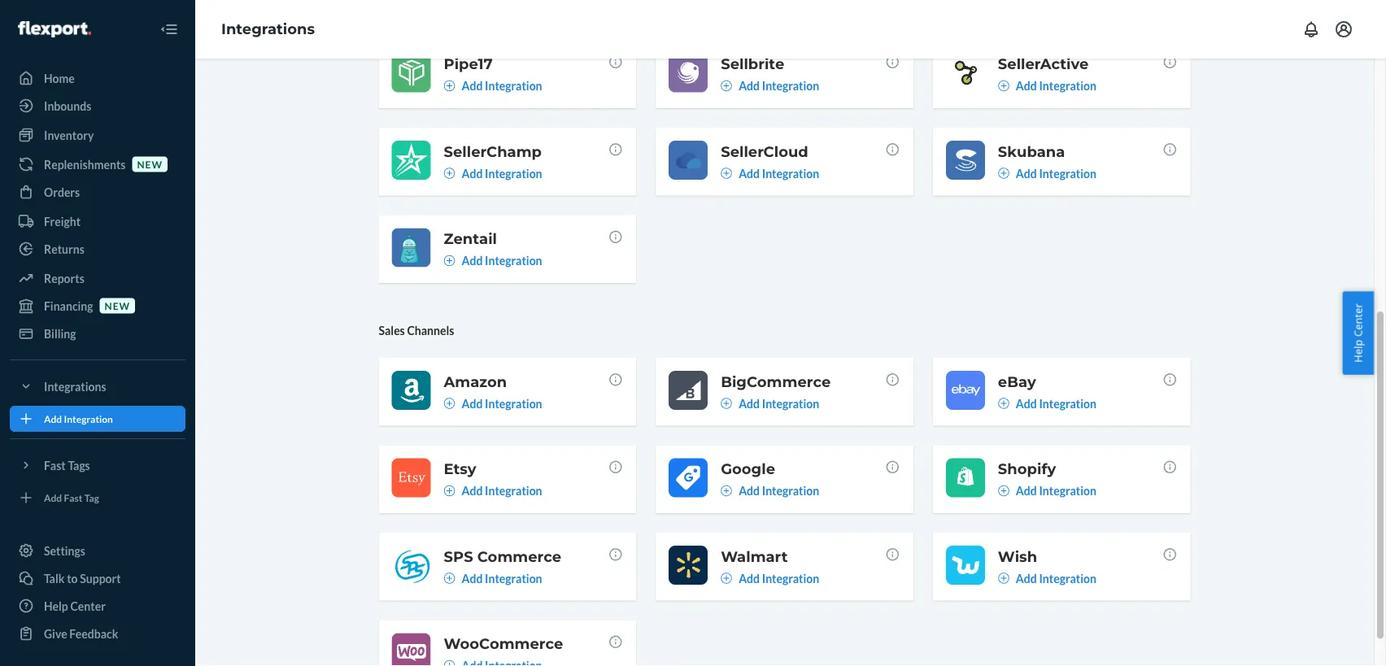 Task type: describe. For each thing, give the bounding box(es) containing it.
orders
[[44, 185, 80, 199]]

ebay
[[999, 373, 1037, 391]]

close navigation image
[[160, 20, 179, 39]]

shopify
[[999, 460, 1057, 478]]

plus circle image for sellbrite
[[721, 80, 733, 91]]

add integration link for google
[[721, 483, 820, 499]]

1 vertical spatial fast
[[64, 492, 83, 504]]

add integration for shopify
[[1016, 484, 1097, 498]]

integration for walmart
[[762, 572, 820, 586]]

etsy
[[444, 460, 477, 478]]

0 horizontal spatial help center
[[44, 599, 106, 613]]

add integration link for zentail
[[444, 253, 543, 269]]

skubana
[[999, 142, 1066, 160]]

integrations button
[[10, 374, 186, 400]]

integration for google
[[762, 484, 820, 498]]

plus circle image for amazon
[[444, 398, 455, 409]]

add integration link for sps commerce
[[444, 570, 543, 587]]

add integration down integrations 'dropdown button' on the bottom left of page
[[44, 413, 113, 425]]

woocommerce
[[444, 635, 564, 653]]

add integration link for shopify
[[999, 483, 1097, 499]]

add integration for ebay
[[1016, 397, 1097, 411]]

reports link
[[10, 265, 186, 291]]

integration for shopify
[[1040, 484, 1097, 498]]

give
[[44, 627, 67, 641]]

help center button
[[1343, 292, 1375, 375]]

integrations inside 'dropdown button'
[[44, 380, 106, 394]]

1 vertical spatial help
[[44, 599, 68, 613]]

add fast tag link
[[10, 485, 186, 511]]

integration for pipe17
[[485, 79, 543, 93]]

to
[[67, 572, 78, 586]]

add for zentail
[[462, 254, 483, 268]]

sellerchamp
[[444, 142, 542, 160]]

integrations link
[[221, 20, 315, 38]]

center inside button
[[1351, 304, 1366, 337]]

add integration for amazon
[[462, 397, 543, 411]]

add integration link for skubana
[[999, 165, 1097, 181]]

returns link
[[10, 236, 186, 262]]

plus circle image for ebay
[[999, 398, 1010, 409]]

add for wish
[[1016, 572, 1038, 586]]

new for financing
[[105, 300, 130, 312]]

help inside button
[[1351, 340, 1366, 363]]

orders link
[[10, 179, 186, 205]]

integration for etsy
[[485, 484, 543, 498]]

help center inside button
[[1351, 304, 1366, 363]]

add integration for bigcommerce
[[739, 397, 820, 411]]

google
[[721, 460, 776, 478]]

channels
[[407, 323, 455, 337]]

give feedback button
[[10, 621, 186, 647]]

add integration link down integrations 'dropdown button' on the bottom left of page
[[10, 406, 186, 432]]

add integration for wish
[[1016, 572, 1097, 586]]

talk
[[44, 572, 65, 586]]

support
[[80, 572, 121, 586]]

plus circle image for pipe17
[[444, 80, 455, 91]]

plus circle image for walmart
[[721, 573, 733, 584]]

feedback
[[69, 627, 118, 641]]

fast tags
[[44, 459, 90, 472]]

selleractive
[[999, 55, 1089, 73]]

sps commerce
[[444, 548, 562, 566]]

integration for zentail
[[485, 254, 543, 268]]

plus circle image for etsy
[[444, 485, 455, 497]]

inbounds
[[44, 99, 91, 113]]

tags
[[68, 459, 90, 472]]

add integration link for sellbrite
[[721, 78, 820, 94]]

add integration link for etsy
[[444, 483, 543, 499]]

add for bigcommerce
[[739, 397, 760, 411]]

freight link
[[10, 208, 186, 234]]

add integration link for walmart
[[721, 570, 820, 587]]

plus circle image for sps commerce
[[444, 573, 455, 584]]

add for sps commerce
[[462, 572, 483, 586]]

new for replenishments
[[137, 158, 163, 170]]

flexport logo image
[[18, 21, 91, 37]]

add integration for sps commerce
[[462, 572, 543, 586]]

add integration link for selleractive
[[999, 78, 1097, 94]]

add integration link for amazon
[[444, 395, 543, 412]]

add integration link for ebay
[[999, 395, 1097, 412]]

plus circle image for selleractive
[[999, 80, 1010, 91]]

add for skubana
[[1016, 166, 1038, 180]]

inbounds link
[[10, 93, 186, 119]]

add integration for sellercloud
[[739, 166, 820, 180]]

integration for sps commerce
[[485, 572, 543, 586]]

add integration for zentail
[[462, 254, 543, 268]]

tag
[[84, 492, 99, 504]]

plus circle image for sellercloud
[[721, 168, 733, 179]]

integration for ebay
[[1040, 397, 1097, 411]]

sellbrite
[[721, 55, 785, 73]]



Task type: locate. For each thing, give the bounding box(es) containing it.
add integration link down skubana
[[999, 165, 1097, 181]]

sellercloud
[[721, 142, 809, 160]]

add integration for google
[[739, 484, 820, 498]]

1 horizontal spatial help center
[[1351, 304, 1366, 363]]

plus circle image down sellerchamp
[[444, 168, 455, 179]]

add integration down google
[[739, 484, 820, 498]]

add integration link
[[444, 78, 543, 94], [721, 78, 820, 94], [999, 78, 1097, 94], [444, 165, 543, 181], [721, 165, 820, 181], [999, 165, 1097, 181], [444, 253, 543, 269], [444, 395, 543, 412], [721, 395, 820, 412], [999, 395, 1097, 412], [10, 406, 186, 432], [444, 483, 543, 499], [721, 483, 820, 499], [999, 483, 1097, 499], [444, 570, 543, 587], [721, 570, 820, 587], [999, 570, 1097, 587]]

0 vertical spatial fast
[[44, 459, 66, 472]]

inventory
[[44, 128, 94, 142]]

add for google
[[739, 484, 760, 498]]

plus circle image
[[721, 80, 733, 91], [444, 168, 455, 179], [999, 168, 1010, 179], [444, 398, 455, 409], [444, 485, 455, 497], [721, 485, 733, 497], [999, 485, 1010, 497], [444, 573, 455, 584], [721, 573, 733, 584], [444, 660, 455, 667]]

add integration link down zentail
[[444, 253, 543, 269]]

add integration for sellbrite
[[739, 79, 820, 93]]

add for amazon
[[462, 397, 483, 411]]

help center
[[1351, 304, 1366, 363], [44, 599, 106, 613]]

add down etsy
[[462, 484, 483, 498]]

add down amazon
[[462, 397, 483, 411]]

add fast tag
[[44, 492, 99, 504]]

fast
[[44, 459, 66, 472], [64, 492, 83, 504]]

add integration
[[462, 79, 543, 93], [739, 79, 820, 93], [1016, 79, 1097, 93], [462, 166, 543, 180], [739, 166, 820, 180], [1016, 166, 1097, 180], [462, 254, 543, 268], [462, 397, 543, 411], [739, 397, 820, 411], [1016, 397, 1097, 411], [44, 413, 113, 425], [462, 484, 543, 498], [739, 484, 820, 498], [1016, 484, 1097, 498], [462, 572, 543, 586], [739, 572, 820, 586], [1016, 572, 1097, 586]]

add down zentail
[[462, 254, 483, 268]]

fast left tag
[[64, 492, 83, 504]]

add down google
[[739, 484, 760, 498]]

home
[[44, 71, 75, 85]]

integration for sellercloud
[[762, 166, 820, 180]]

add for sellercloud
[[739, 166, 760, 180]]

integration for sellerchamp
[[485, 166, 543, 180]]

center
[[1351, 304, 1366, 337], [70, 599, 106, 613]]

add integration for selleractive
[[1016, 79, 1097, 93]]

add integration for skubana
[[1016, 166, 1097, 180]]

plus circle image for google
[[721, 485, 733, 497]]

integration for skubana
[[1040, 166, 1097, 180]]

add integration down pipe17
[[462, 79, 543, 93]]

add integration link down sps commerce on the left bottom of page
[[444, 570, 543, 587]]

add integration link down amazon
[[444, 395, 543, 412]]

add integration for walmart
[[739, 572, 820, 586]]

add down sellbrite
[[739, 79, 760, 93]]

plus circle image down sellbrite
[[721, 80, 733, 91]]

add for sellbrite
[[739, 79, 760, 93]]

1 vertical spatial new
[[105, 300, 130, 312]]

0 vertical spatial new
[[137, 158, 163, 170]]

plus circle image down the bigcommerce
[[721, 398, 733, 409]]

plus circle image down pipe17
[[444, 80, 455, 91]]

0 vertical spatial center
[[1351, 304, 1366, 337]]

add integration link down sellerchamp
[[444, 165, 543, 181]]

plus circle image down walmart
[[721, 573, 733, 584]]

talk to support
[[44, 572, 121, 586]]

add integration link down selleractive
[[999, 78, 1097, 94]]

plus circle image down amazon
[[444, 398, 455, 409]]

add integration down sellbrite
[[739, 79, 820, 93]]

add integration down sellercloud
[[739, 166, 820, 180]]

settings link
[[10, 538, 186, 564]]

plus circle image down zentail
[[444, 255, 455, 266]]

1 horizontal spatial integrations
[[221, 20, 315, 38]]

add down the bigcommerce
[[739, 397, 760, 411]]

add integration down shopify
[[1016, 484, 1097, 498]]

1 horizontal spatial new
[[137, 158, 163, 170]]

add integration down walmart
[[739, 572, 820, 586]]

add integration link for sellerchamp
[[444, 165, 543, 181]]

financing
[[44, 299, 93, 313]]

add integration down sps commerce on the left bottom of page
[[462, 572, 543, 586]]

wish
[[999, 548, 1038, 566]]

0 vertical spatial help center
[[1351, 304, 1366, 363]]

new
[[137, 158, 163, 170], [105, 300, 130, 312]]

add for etsy
[[462, 484, 483, 498]]

plus circle image for skubana
[[999, 168, 1010, 179]]

settings
[[44, 544, 85, 558]]

0 vertical spatial help
[[1351, 340, 1366, 363]]

help center link
[[10, 593, 186, 619]]

fast tags button
[[10, 453, 186, 479]]

reports
[[44, 271, 84, 285]]

plus circle image down google
[[721, 485, 733, 497]]

talk to support button
[[10, 566, 186, 592]]

billing link
[[10, 321, 186, 347]]

add down sellercloud
[[739, 166, 760, 180]]

add integration link down walmart
[[721, 570, 820, 587]]

plus circle image down etsy
[[444, 485, 455, 497]]

plus circle image for woocommerce
[[444, 660, 455, 667]]

add for sellerchamp
[[462, 166, 483, 180]]

sales
[[379, 323, 405, 337]]

add integration link for sellercloud
[[721, 165, 820, 181]]

new down reports link
[[105, 300, 130, 312]]

plus circle image down 'sps'
[[444, 573, 455, 584]]

plus circle image down shopify
[[999, 485, 1010, 497]]

add
[[462, 79, 483, 93], [739, 79, 760, 93], [1016, 79, 1038, 93], [462, 166, 483, 180], [739, 166, 760, 180], [1016, 166, 1038, 180], [462, 254, 483, 268], [462, 397, 483, 411], [739, 397, 760, 411], [1016, 397, 1038, 411], [44, 413, 62, 425], [462, 484, 483, 498], [739, 484, 760, 498], [1016, 484, 1038, 498], [44, 492, 62, 504], [462, 572, 483, 586], [739, 572, 760, 586], [1016, 572, 1038, 586]]

add down sellerchamp
[[462, 166, 483, 180]]

plus circle image down 'ebay'
[[999, 398, 1010, 409]]

add down wish
[[1016, 572, 1038, 586]]

add integration down skubana
[[1016, 166, 1097, 180]]

integration
[[485, 79, 543, 93], [762, 79, 820, 93], [1040, 79, 1097, 93], [485, 166, 543, 180], [762, 166, 820, 180], [1040, 166, 1097, 180], [485, 254, 543, 268], [485, 397, 543, 411], [762, 397, 820, 411], [1040, 397, 1097, 411], [64, 413, 113, 425], [485, 484, 543, 498], [762, 484, 820, 498], [1040, 484, 1097, 498], [485, 572, 543, 586], [762, 572, 820, 586], [1040, 572, 1097, 586]]

add down skubana
[[1016, 166, 1038, 180]]

add integration link down etsy
[[444, 483, 543, 499]]

add down selleractive
[[1016, 79, 1038, 93]]

1 horizontal spatial help
[[1351, 340, 1366, 363]]

open account menu image
[[1335, 20, 1354, 39]]

add down 'ebay'
[[1016, 397, 1038, 411]]

add up 'fast tags' on the bottom left of the page
[[44, 413, 62, 425]]

fast inside dropdown button
[[44, 459, 66, 472]]

fast left the tags
[[44, 459, 66, 472]]

add down 'sps'
[[462, 572, 483, 586]]

sales channels
[[379, 323, 455, 337]]

plus circle image for wish
[[999, 573, 1010, 584]]

add integration for etsy
[[462, 484, 543, 498]]

add integration down 'ebay'
[[1016, 397, 1097, 411]]

add integration link down google
[[721, 483, 820, 499]]

add down shopify
[[1016, 484, 1038, 498]]

new up orders link
[[137, 158, 163, 170]]

billing
[[44, 327, 76, 341]]

integration for selleractive
[[1040, 79, 1097, 93]]

plus circle image down sellercloud
[[721, 168, 733, 179]]

add integration down amazon
[[462, 397, 543, 411]]

help
[[1351, 340, 1366, 363], [44, 599, 68, 613]]

0 vertical spatial integrations
[[221, 20, 315, 38]]

amazon
[[444, 373, 507, 391]]

add down 'fast tags' on the bottom left of the page
[[44, 492, 62, 504]]

add integration down zentail
[[462, 254, 543, 268]]

1 vertical spatial center
[[70, 599, 106, 613]]

integration for amazon
[[485, 397, 543, 411]]

0 horizontal spatial help
[[44, 599, 68, 613]]

give feedback
[[44, 627, 118, 641]]

add integration link for pipe17
[[444, 78, 543, 94]]

plus circle image down selleractive
[[999, 80, 1010, 91]]

bigcommerce
[[721, 373, 831, 391]]

plus circle image
[[444, 80, 455, 91], [999, 80, 1010, 91], [721, 168, 733, 179], [444, 255, 455, 266], [721, 398, 733, 409], [999, 398, 1010, 409], [999, 573, 1010, 584]]

add integration link down wish
[[999, 570, 1097, 587]]

plus circle image down wish
[[999, 573, 1010, 584]]

plus circle image for shopify
[[999, 485, 1010, 497]]

integrations
[[221, 20, 315, 38], [44, 380, 106, 394]]

add down pipe17
[[462, 79, 483, 93]]

add integration down the bigcommerce
[[739, 397, 820, 411]]

pipe17
[[444, 55, 493, 73]]

0 horizontal spatial integrations
[[44, 380, 106, 394]]

plus circle image for zentail
[[444, 255, 455, 266]]

inventory link
[[10, 122, 186, 148]]

add down walmart
[[739, 572, 760, 586]]

plus circle image down skubana
[[999, 168, 1010, 179]]

open notifications image
[[1302, 20, 1322, 39]]

add integration down sellerchamp
[[462, 166, 543, 180]]

add integration for pipe17
[[462, 79, 543, 93]]

add integration down etsy
[[462, 484, 543, 498]]

plus circle image down woocommerce
[[444, 660, 455, 667]]

returns
[[44, 242, 85, 256]]

add integration link down sellbrite
[[721, 78, 820, 94]]

commerce
[[478, 548, 562, 566]]

add integration for sellerchamp
[[462, 166, 543, 180]]

add integration down wish
[[1016, 572, 1097, 586]]

add integration link for wish
[[999, 570, 1097, 587]]

zentail
[[444, 230, 497, 248]]

add for pipe17
[[462, 79, 483, 93]]

add integration link down pipe17
[[444, 78, 543, 94]]

plus circle image for sellerchamp
[[444, 168, 455, 179]]

add for selleractive
[[1016, 79, 1038, 93]]

add for shopify
[[1016, 484, 1038, 498]]

add integration link down sellercloud
[[721, 165, 820, 181]]

add for walmart
[[739, 572, 760, 586]]

1 horizontal spatial center
[[1351, 304, 1366, 337]]

add integration link down 'ebay'
[[999, 395, 1097, 412]]

0 horizontal spatial center
[[70, 599, 106, 613]]

plus circle image for bigcommerce
[[721, 398, 733, 409]]

0 horizontal spatial new
[[105, 300, 130, 312]]

add for ebay
[[1016, 397, 1038, 411]]

add integration down selleractive
[[1016, 79, 1097, 93]]

freight
[[44, 214, 81, 228]]

walmart
[[721, 548, 788, 566]]

sps
[[444, 548, 473, 566]]

add integration link down the bigcommerce
[[721, 395, 820, 412]]

integration for sellbrite
[[762, 79, 820, 93]]

integration for bigcommerce
[[762, 397, 820, 411]]

1 vertical spatial help center
[[44, 599, 106, 613]]

home link
[[10, 65, 186, 91]]

add integration link for bigcommerce
[[721, 395, 820, 412]]

replenishments
[[44, 157, 126, 171]]

integration for wish
[[1040, 572, 1097, 586]]

1 vertical spatial integrations
[[44, 380, 106, 394]]

add integration link down shopify
[[999, 483, 1097, 499]]



Task type: vqa. For each thing, say whether or not it's contained in the screenshot.
Add related to SPS Commerce
yes



